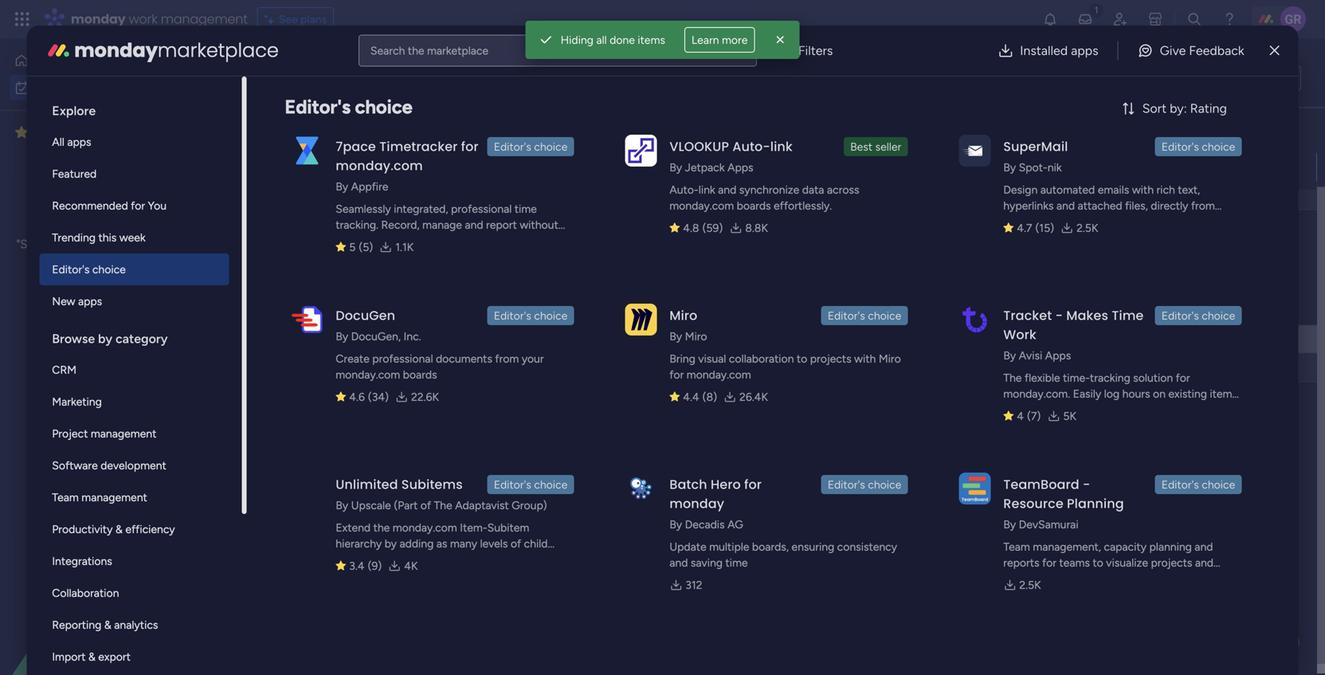 Task type: locate. For each thing, give the bounding box(es) containing it.
management inside project management option
[[91, 427, 157, 440]]

editor's up your
[[494, 309, 532, 322]]

by for batch hero for monday
[[670, 518, 682, 531]]

a
[[328, 529, 338, 550]]

1 horizontal spatial you
[[398, 553, 416, 566]]

0 vertical spatial board
[[866, 128, 895, 141]]

hierarchy
[[336, 537, 382, 550]]

1 horizontal spatial from
[[1192, 199, 1215, 212]]

0 vertical spatial boards
[[737, 199, 771, 212]]

& inside option
[[104, 618, 111, 632]]

boards down synchronize
[[737, 199, 771, 212]]

for left you
[[131, 199, 145, 212]]

1 horizontal spatial team
[[1004, 540, 1031, 554]]

3.4
[[349, 559, 365, 573]]

subitems.
[[1025, 403, 1073, 416]]

1 vertical spatial you
[[398, 553, 416, 566]]

you inside no favorite boards yet "star" any board so that you can easily access it later
[[145, 237, 165, 251]]

board
[[866, 128, 895, 141], [866, 300, 895, 313]]

for inside team management, capacity planning and reports for teams to visualize projects and team's time.
[[1043, 556, 1057, 570]]

by for miro
[[670, 330, 682, 343]]

for inside batch hero for monday
[[745, 475, 762, 493]]

management,
[[1033, 540, 1102, 554]]

all
[[596, 33, 607, 47]]

by left the adding
[[385, 537, 397, 550]]

of down subitem
[[511, 537, 521, 550]]

choice for 7pace timetracker for monday.com
[[534, 140, 568, 153]]

0 horizontal spatial projects
[[810, 352, 852, 365]]

editor's for docugen
[[494, 309, 532, 322]]

1 board from the top
[[866, 128, 895, 141]]

monday.com up appfire
[[336, 157, 423, 175]]

management for project management
[[91, 427, 157, 440]]

editor's for teamboard - resource planning
[[1162, 478, 1200, 491]]

2 people from the top
[[995, 300, 1029, 313]]

0 horizontal spatial team
[[52, 491, 79, 504]]

that
[[120, 237, 142, 251]]

home
[[35, 54, 66, 67]]

0 horizontal spatial of
[[421, 499, 431, 512]]

crm option
[[39, 354, 229, 386]]

time-
[[1063, 371, 1090, 385]]

do up visual
[[700, 334, 713, 347]]

marketplace right search
[[427, 44, 489, 57]]

professional
[[451, 202, 512, 216], [372, 352, 433, 365]]

board for /
[[866, 300, 895, 313]]

boards inside no favorite boards yet "star" any board so that you can easily access it later
[[105, 219, 143, 234]]

team inside 'option'
[[52, 491, 79, 504]]

of right (part
[[421, 499, 431, 512]]

0 items down "tracking." at top
[[328, 247, 365, 260]]

1 vertical spatial from
[[495, 352, 519, 365]]

1 right overdue
[[344, 132, 349, 145]]

and inside 'the flexible time-tracking solution for monday.com. easily log hours on existing items and subitems.'
[[1004, 403, 1022, 416]]

marketing option
[[39, 386, 229, 418]]

plans
[[301, 12, 327, 26]]

new up browse
[[52, 295, 75, 308]]

2 horizontal spatial &
[[115, 523, 123, 536]]

makes
[[1067, 306, 1109, 324]]

done right all
[[610, 33, 635, 47]]

with inside bring visual collaboration to projects with miro for monday.com
[[855, 352, 876, 365]]

items up 4k
[[400, 534, 428, 547]]

projects inside team management, capacity planning and reports for teams to visualize projects and team's time.
[[1151, 556, 1193, 570]]

by up extend
[[336, 499, 348, 512]]

as right (9)
[[384, 553, 395, 566]]

- up planning
[[1083, 475, 1091, 493]]

0 vertical spatial to-
[[685, 162, 700, 175]]

by for teamboard - resource planning
[[1004, 518, 1016, 531]]

team inside team management, capacity planning and reports for teams to visualize projects and team's time.
[[1004, 540, 1031, 554]]

by for vlookup auto-link
[[670, 161, 682, 174]]

1 horizontal spatial projects
[[1151, 556, 1193, 570]]

1 vertical spatial time
[[726, 556, 748, 570]]

- inside tracket - makes time work
[[1056, 306, 1063, 324]]

done right 'hide'
[[508, 132, 534, 145]]

and
[[718, 183, 737, 196], [1057, 199, 1075, 212], [465, 218, 483, 232], [1004, 403, 1022, 416], [1195, 540, 1214, 554], [670, 556, 688, 570], [1196, 556, 1214, 570]]

0 vertical spatial of
[[421, 499, 431, 512]]

teamboard
[[1004, 475, 1080, 493]]

editor's for unlimited subitems
[[494, 478, 532, 491]]

0 vertical spatial the
[[1004, 371, 1022, 385]]

by
[[670, 161, 682, 174], [1004, 161, 1016, 174], [336, 180, 348, 193], [336, 330, 348, 343], [670, 330, 682, 343], [1004, 349, 1016, 362], [336, 499, 348, 512], [670, 518, 682, 531], [1004, 518, 1016, 531]]

monday.com up 4.8 (59) on the top right of the page
[[670, 199, 734, 212]]

1 vertical spatial /
[[342, 300, 349, 320]]

0 horizontal spatial /
[[333, 128, 341, 148]]

editor's for supermail
[[1162, 140, 1200, 153]]

1 people from the top
[[995, 128, 1029, 141]]

0 vertical spatial 2.5k
[[1077, 221, 1099, 235]]

1 vertical spatial work
[[1004, 326, 1037, 344]]

0 vertical spatial to
[[797, 352, 808, 365]]

for inside option
[[131, 199, 145, 212]]

flexible
[[1025, 371, 1061, 385]]

tracket - makes time work
[[1004, 306, 1144, 344]]

and right 'planning'
[[1195, 540, 1214, 554]]

0 horizontal spatial -
[[1056, 306, 1063, 324]]

productivity & efficiency option
[[39, 513, 229, 545]]

miro
[[670, 306, 698, 324], [685, 330, 707, 343], [879, 352, 901, 365]]

trending this week option
[[39, 222, 229, 253]]

app logo image left by miro at the right of page
[[625, 303, 657, 335]]

trending this week
[[52, 231, 146, 244]]

1 horizontal spatial -
[[1083, 475, 1091, 493]]

and left report
[[465, 218, 483, 232]]

editor's choice for teamboard - resource planning
[[1162, 478, 1236, 491]]

0 vertical spatial professional
[[451, 202, 512, 216]]

1 status from the top
[[1211, 128, 1244, 141]]

2.5k down "reports"
[[1020, 578, 1041, 592]]

inc.
[[404, 330, 421, 343]]

0 vertical spatial link
[[771, 138, 793, 155]]

(part
[[394, 499, 418, 512]]

item inside the overdue / 1 item
[[352, 132, 374, 145]]

monday for monday marketplace
[[74, 37, 158, 64]]

0 vertical spatial people
[[995, 128, 1029, 141]]

editor's right time
[[1162, 309, 1200, 322]]

app logo image for docugen
[[291, 303, 323, 335]]

0 vertical spatial -
[[1056, 306, 1063, 324]]

monday.com inside design automated emails with rich text, hyperlinks and attached files, directly from monday.com
[[1004, 215, 1068, 228]]

search image
[[428, 132, 441, 145]]

to- down vlookup
[[685, 162, 700, 175]]

new left overdue
[[241, 132, 264, 145]]

editor's down 'by:'
[[1162, 140, 1200, 153]]

time down multiple
[[726, 556, 748, 570]]

unlimited subitems
[[336, 475, 463, 493]]

overdue
[[268, 128, 330, 148]]

1 horizontal spatial work
[[1004, 326, 1037, 344]]

extend the monday.com item-subitem hierarchy by adding as many levels of child subitems as you need.
[[336, 521, 548, 566]]

2 horizontal spatial the
[[408, 44, 424, 57]]

1 horizontal spatial with
[[1132, 183, 1154, 196]]

2 board from the top
[[866, 300, 895, 313]]

for left 'hide'
[[461, 138, 479, 155]]

monday.com up the adding
[[393, 521, 457, 534]]

items right the existing
[[1210, 387, 1238, 401]]

1 vertical spatial new
[[52, 295, 75, 308]]

app logo image left by spot-nik
[[959, 135, 991, 166]]

feedback
[[1189, 43, 1245, 58]]

0 horizontal spatial apps
[[728, 161, 754, 174]]

1 vertical spatial week
[[300, 300, 338, 320]]

avisi
[[1019, 349, 1043, 362]]

1 image
[[1090, 1, 1104, 19]]

& left "export"
[[88, 650, 96, 664]]

documents
[[436, 352, 492, 365]]

give feedback
[[1160, 43, 1245, 58]]

monday.com inside the 7pace timetracker for monday.com
[[336, 157, 423, 175]]

my
[[235, 60, 272, 96]]

0 left the adding
[[390, 534, 397, 547]]

0 left '5'
[[328, 247, 335, 260]]

monday.com down hyperlinks
[[1004, 215, 1068, 228]]

editor's down any
[[52, 263, 90, 276]]

choice for tracket - makes time work
[[1202, 309, 1236, 322]]

1 vertical spatial link
[[699, 183, 716, 196]]

editor's up consistency
[[828, 478, 866, 491]]

explore heading
[[39, 89, 229, 126]]

apps right all
[[67, 135, 91, 149]]

sort by: rating button
[[1093, 96, 1261, 121]]

0 items up upscale
[[318, 476, 356, 490]]

team down the software on the bottom left of the page
[[52, 491, 79, 504]]

0 vertical spatial auto-
[[733, 138, 771, 155]]

done
[[610, 33, 635, 47], [508, 132, 534, 145]]

week right so
[[119, 231, 146, 244]]

team up "reports"
[[1004, 540, 1031, 554]]

of inside extend the monday.com item-subitem hierarchy by adding as many levels of child subitems as you need.
[[511, 537, 521, 550]]

1 vertical spatial 2.5k
[[1020, 578, 1041, 592]]

0 vertical spatial week
[[119, 231, 146, 244]]

week right this
[[300, 300, 338, 320]]

monday.com down "create"
[[336, 368, 400, 381]]

by up "create"
[[336, 330, 348, 343]]

1 vertical spatial the
[[336, 234, 352, 248]]

0 horizontal spatial auto-
[[670, 183, 699, 196]]

do
[[700, 162, 713, 175], [700, 334, 713, 347]]

best seller
[[851, 140, 902, 153]]

the flexible time-tracking solution for monday.com. easily log hours on existing items and subitems.
[[1004, 371, 1238, 416]]

projects down 'planning'
[[1151, 556, 1193, 570]]

collaboration
[[729, 352, 794, 365]]

monday.com inside extend the monday.com item-subitem hierarchy by adding as many levels of child subitems as you need.
[[393, 521, 457, 534]]

and inside seamlessly integrated, professional time tracking. record, manage and report without the extra work.
[[465, 218, 483, 232]]

from left your
[[495, 352, 519, 365]]

0 vertical spatial 0
[[328, 247, 335, 260]]

- inside teamboard - resource planning
[[1083, 475, 1091, 493]]

from down text,
[[1192, 199, 1215, 212]]

apps for new apps
[[78, 295, 102, 308]]

monday for monday work management
[[71, 10, 126, 28]]

choice for unlimited subitems
[[534, 478, 568, 491]]

choice for teamboard - resource planning
[[1202, 478, 1236, 491]]

1 vertical spatial with
[[855, 352, 876, 365]]

with inside design automated emails with rich text, hyperlinks and attached files, directly from monday.com
[[1132, 183, 1154, 196]]

1 vertical spatial 0 items
[[318, 476, 356, 490]]

you down the adding
[[398, 553, 416, 566]]

0 horizontal spatial by
[[98, 331, 112, 346]]

1 up the docugen,
[[353, 304, 357, 318]]

by left spot-
[[1004, 161, 1016, 174]]

child
[[524, 537, 548, 550]]

2 vertical spatial &
[[88, 650, 96, 664]]

1 vertical spatial as
[[384, 553, 395, 566]]

app logo image left resource
[[959, 472, 991, 504]]

team's
[[1004, 572, 1037, 585]]

0 vertical spatial do
[[700, 162, 713, 175]]

None search field
[[302, 126, 447, 151]]

0 vertical spatial you
[[145, 237, 165, 251]]

0 items
[[328, 247, 365, 260], [318, 476, 356, 490]]

for up time.
[[1043, 556, 1057, 570]]

4
[[1017, 409, 1024, 423]]

give feedback button
[[1125, 35, 1258, 67]]

to-do down vlookup
[[685, 162, 713, 175]]

status for /
[[1211, 300, 1244, 313]]

search
[[371, 44, 405, 57]]

(7)
[[1027, 409, 1041, 423]]

by for tracket - makes time work
[[1004, 349, 1016, 362]]

give feedback link
[[1125, 35, 1258, 67]]

projects
[[810, 352, 852, 365], [1151, 556, 1193, 570]]

apps for all apps
[[67, 135, 91, 149]]

0 horizontal spatial new
[[52, 295, 75, 308]]

by inside heading
[[98, 331, 112, 346]]

item inside this week / 1 item
[[360, 304, 382, 318]]

editor's up group)
[[494, 478, 532, 491]]

manage
[[423, 218, 462, 232]]

/ right overdue
[[333, 128, 341, 148]]

choice
[[355, 95, 413, 118], [534, 140, 568, 153], [1202, 140, 1236, 153], [92, 263, 126, 276], [534, 309, 568, 322], [868, 309, 902, 322], [1202, 309, 1236, 322], [534, 478, 568, 491], [868, 478, 902, 491], [1202, 478, 1236, 491]]

app logo image right new item at the top of the page
[[291, 135, 323, 166]]

rich
[[1157, 183, 1176, 196]]

management inside team management 'option'
[[82, 491, 147, 504]]

editor's choice inside option
[[52, 263, 126, 276]]

people for 1
[[995, 128, 1029, 141]]

editor's choice for tracket - makes time work
[[1162, 309, 1236, 322]]

1 horizontal spatial week
[[300, 300, 338, 320]]

apps up "flexible"
[[1046, 349, 1071, 362]]

overdue / 1 item
[[268, 128, 374, 148]]

(34)
[[368, 390, 389, 404]]

0 horizontal spatial time
[[515, 202, 537, 216]]

work.
[[383, 234, 409, 248]]

apps inside option
[[67, 135, 91, 149]]

1 horizontal spatial &
[[104, 618, 111, 632]]

boards inside the auto-link and synchronize data across monday.com boards effortlessly.
[[737, 199, 771, 212]]

app logo image for miro
[[625, 303, 657, 335]]

list box
[[39, 89, 229, 675]]

1 vertical spatial by
[[385, 537, 397, 550]]

1 vertical spatial apps
[[67, 135, 91, 149]]

0 horizontal spatial marketplace
[[158, 37, 279, 64]]

app logo image for batch hero for monday
[[625, 472, 657, 504]]

editor's choice
[[285, 95, 413, 118], [494, 140, 568, 153], [1162, 140, 1236, 153], [52, 263, 126, 276], [494, 309, 568, 322], [828, 309, 902, 322], [1162, 309, 1236, 322], [494, 478, 568, 491], [828, 478, 902, 491], [1162, 478, 1236, 491]]

and inside update multiple boards, ensuring consistency and saving time
[[670, 556, 688, 570]]

- for tracket
[[1056, 306, 1063, 324]]

by left appfire
[[336, 180, 348, 193]]

4k
[[404, 559, 418, 573]]

app logo image
[[291, 135, 323, 166], [625, 135, 657, 166], [959, 135, 991, 166], [291, 303, 323, 335], [625, 303, 657, 335], [959, 303, 991, 335], [625, 472, 657, 504], [959, 472, 991, 504]]

0 vertical spatial projects
[[810, 352, 852, 365]]

by inside extend the monday.com item-subitem hierarchy by adding as many levels of child subitems as you need.
[[385, 537, 397, 550]]

work down tracket
[[1004, 326, 1037, 344]]

customize
[[596, 132, 650, 145]]

1 horizontal spatial /
[[342, 300, 349, 320]]

the right search
[[408, 44, 424, 57]]

apps inside button
[[1071, 43, 1099, 58]]

by down resource
[[1004, 518, 1016, 531]]

items right all
[[638, 33, 665, 47]]

4 (7)
[[1017, 409, 1041, 423]]

create
[[336, 352, 370, 365]]

1 horizontal spatial boards
[[403, 368, 437, 381]]

1 vertical spatial the
[[434, 499, 452, 512]]

notifications image
[[1043, 11, 1059, 27]]

editor's for 7pace timetracker for monday.com
[[494, 140, 532, 153]]

import
[[52, 650, 86, 664]]

2 vertical spatial monday
[[670, 495, 725, 513]]

miro inside bring visual collaboration to projects with miro for monday.com
[[879, 352, 901, 365]]

0
[[328, 247, 335, 260], [318, 476, 326, 490], [390, 534, 397, 547]]

0 vertical spatial with
[[1132, 183, 1154, 196]]

and down update
[[670, 556, 688, 570]]

alert
[[526, 21, 800, 59]]

0 vertical spatial status
[[1211, 128, 1244, 141]]

1 vertical spatial professional
[[372, 352, 433, 365]]

monday
[[71, 10, 126, 28], [74, 37, 158, 64], [670, 495, 725, 513]]

editor's up the overdue / 1 item
[[285, 95, 351, 118]]

app logo image left tracket
[[959, 303, 991, 335]]

1 vertical spatial to-
[[685, 334, 700, 347]]

board for 1
[[866, 128, 895, 141]]

1 horizontal spatial auto-
[[733, 138, 771, 155]]

1 to-do from the top
[[685, 162, 713, 175]]

to right collaboration
[[797, 352, 808, 365]]

analytics
[[114, 618, 158, 632]]

2 vertical spatial the
[[373, 521, 390, 534]]

& left efficiency
[[115, 523, 123, 536]]

and left (7)
[[1004, 403, 1022, 416]]

new apps option
[[39, 285, 229, 317]]

you
[[145, 237, 165, 251], [398, 553, 416, 566]]

boards inside create professional documents from your monday.com boards
[[403, 368, 437, 381]]

link down jetpack
[[699, 183, 716, 196]]

0 vertical spatial as
[[437, 537, 448, 550]]

0 horizontal spatial professional
[[372, 352, 433, 365]]

apps down update feed image
[[1071, 43, 1099, 58]]

auto-
[[733, 138, 771, 155], [670, 183, 699, 196]]

1 vertical spatial 1
[[353, 304, 357, 318]]

1 horizontal spatial done
[[610, 33, 635, 47]]

link inside the auto-link and synchronize data across monday.com boards effortlessly.
[[699, 183, 716, 196]]

new inside button
[[241, 132, 264, 145]]

list box containing explore
[[39, 89, 229, 675]]

app logo image for supermail
[[959, 135, 991, 166]]

1 vertical spatial do
[[700, 334, 713, 347]]

1 horizontal spatial the
[[1004, 371, 1022, 385]]

new item
[[241, 132, 289, 145]]

1 horizontal spatial new
[[241, 132, 264, 145]]

0 vertical spatial new
[[241, 132, 264, 145]]

/ right date
[[379, 529, 386, 550]]

management up monday marketplace
[[161, 10, 248, 28]]

new for new apps
[[52, 295, 75, 308]]

monday down batch
[[670, 495, 725, 513]]

2 to-do from the top
[[685, 334, 713, 347]]

apps down access
[[78, 295, 102, 308]]

new inside option
[[52, 295, 75, 308]]

0 vertical spatial work
[[278, 60, 342, 96]]

and down automated
[[1057, 199, 1075, 212]]

apps down vlookup auto-link
[[728, 161, 754, 174]]

0 vertical spatial from
[[1192, 199, 1215, 212]]

2 vertical spatial management
[[82, 491, 147, 504]]

your
[[522, 352, 544, 365]]

app logo image left vlookup
[[625, 135, 657, 166]]

monday.com down visual
[[687, 368, 751, 381]]

1 vertical spatial monday
[[74, 37, 158, 64]]

bring visual collaboration to projects with miro for monday.com
[[670, 352, 901, 381]]

app logo image left batch
[[625, 472, 657, 504]]

project management option
[[39, 418, 229, 450]]

- left the makes
[[1056, 306, 1063, 324]]

for inside the 7pace timetracker for monday.com
[[461, 138, 479, 155]]

items down "tracking." at top
[[338, 247, 365, 260]]

existing
[[1169, 387, 1208, 401]]

2 vertical spatial 0
[[390, 534, 397, 547]]

all apps option
[[39, 126, 229, 158]]

1 vertical spatial apps
[[1046, 349, 1071, 362]]

by up update
[[670, 518, 682, 531]]

new item button
[[234, 126, 296, 151]]

time up without
[[515, 202, 537, 216]]

0 horizontal spatial the
[[336, 234, 352, 248]]

design
[[1004, 183, 1038, 196]]

4.7 (15)
[[1017, 221, 1055, 235]]

to
[[1250, 71, 1262, 85]]

1 vertical spatial team
[[1004, 540, 1031, 554]]

installed
[[1020, 43, 1068, 58]]

the inside seamlessly integrated, professional time tracking. record, manage and report without the extra work.
[[336, 234, 352, 248]]

marketplace down monday work management
[[158, 37, 279, 64]]

items inside 'the flexible time-tracking solution for monday.com. easily log hours on existing items and subitems.'
[[1210, 387, 1238, 401]]

filters button
[[770, 35, 846, 67]]

people up "avisi"
[[995, 300, 1029, 313]]

the down "tracking." at top
[[336, 234, 352, 248]]

1 horizontal spatial time
[[726, 556, 748, 570]]

1 vertical spatial people
[[995, 300, 1029, 313]]

by left jetpack
[[670, 161, 682, 174]]

apps for auto-
[[728, 161, 754, 174]]

you down yet
[[145, 237, 165, 251]]

management up development
[[91, 427, 157, 440]]

1 vertical spatial 0
[[318, 476, 326, 490]]

board
[[71, 237, 102, 251]]

2 status from the top
[[1211, 300, 1244, 313]]

to do list button
[[1220, 65, 1302, 91]]

by docugen, inc.
[[336, 330, 421, 343]]

0 horizontal spatial 2.5k
[[1020, 578, 1041, 592]]

the inside extend the monday.com item-subitem hierarchy by adding as many levels of child subitems as you need.
[[373, 521, 390, 534]]

bring
[[670, 352, 696, 365]]

apps inside option
[[78, 295, 102, 308]]

1 horizontal spatial professional
[[451, 202, 512, 216]]

timetracker
[[380, 138, 458, 155]]

and right visualize
[[1196, 556, 1214, 570]]

decadis
[[685, 518, 725, 531]]

"star"
[[16, 237, 46, 251]]

give
[[1160, 43, 1186, 58]]

by left "avisi"
[[1004, 349, 1016, 362]]

1 horizontal spatial apps
[[1046, 349, 1071, 362]]

1 horizontal spatial 2.5k
[[1077, 221, 1099, 235]]

files,
[[1125, 199, 1148, 212]]

time inside seamlessly integrated, professional time tracking. record, manage and report without the extra work.
[[515, 202, 537, 216]]

to inside bring visual collaboration to projects with miro for monday.com
[[797, 352, 808, 365]]

1 horizontal spatial link
[[771, 138, 793, 155]]

1 horizontal spatial of
[[511, 537, 521, 550]]

1 vertical spatial done
[[508, 132, 534, 145]]

monday down work
[[74, 37, 158, 64]]

greg robinson image
[[1281, 6, 1306, 32]]

2 vertical spatial miro
[[879, 352, 901, 365]]

nik
[[1048, 161, 1062, 174]]

1 vertical spatial boards
[[105, 219, 143, 234]]

v2 star 2 image
[[15, 123, 28, 142]]

from inside design automated emails with rich text, hyperlinks and attached files, directly from monday.com
[[1192, 199, 1215, 212]]

(5)
[[359, 240, 373, 254]]

for right hero
[[745, 475, 762, 493]]

to right teams
[[1093, 556, 1104, 570]]

sort
[[1143, 101, 1167, 116]]

26.4k
[[740, 390, 768, 404]]

projects right collaboration
[[810, 352, 852, 365]]

editor's up bring visual collaboration to projects with miro for monday.com
[[828, 309, 866, 322]]

link up synchronize
[[771, 138, 793, 155]]

0 vertical spatial 1
[[344, 132, 349, 145]]

2 horizontal spatial 0
[[390, 534, 397, 547]]



Task type: vqa. For each thing, say whether or not it's contained in the screenshot.
rightmost 8
no



Task type: describe. For each thing, give the bounding box(es) containing it.
search everything image
[[1187, 11, 1203, 27]]

team for team management
[[52, 491, 79, 504]]

featured option
[[39, 158, 229, 190]]

on
[[1153, 387, 1166, 401]]

from inside create professional documents from your monday.com boards
[[495, 352, 519, 365]]

0 horizontal spatial 0
[[318, 476, 326, 490]]

learn
[[692, 33, 719, 47]]

0 inside without a date / 0 items
[[390, 534, 397, 547]]

app logo image for 7pace timetracker for monday.com
[[291, 135, 323, 166]]

items up upscale
[[328, 476, 356, 490]]

by devsamurai
[[1004, 518, 1079, 531]]

home link
[[10, 48, 194, 73]]

5
[[349, 240, 356, 254]]

no
[[40, 219, 56, 234]]

seamlessly integrated, professional time tracking. record, manage and report without the extra work.
[[336, 202, 559, 248]]

report
[[486, 218, 517, 232]]

0 vertical spatial /
[[333, 128, 341, 148]]

app logo image for vlookup auto-link
[[625, 135, 657, 166]]

management for team management
[[82, 491, 147, 504]]

choice for docugen
[[534, 309, 568, 322]]

professional inside create professional documents from your monday.com boards
[[372, 352, 433, 365]]

subitems
[[402, 475, 463, 493]]

apps for installed apps
[[1071, 43, 1099, 58]]

editor's choice for miro
[[828, 309, 902, 322]]

alert containing hiding all done items
[[526, 21, 800, 59]]

1 horizontal spatial 0
[[328, 247, 335, 260]]

this
[[98, 231, 117, 244]]

docugen,
[[351, 330, 401, 343]]

1 inside the overdue / 1 item
[[344, 132, 349, 145]]

subitem
[[487, 521, 529, 534]]

data
[[802, 183, 825, 196]]

many
[[450, 537, 477, 550]]

2 to- from the top
[[685, 334, 700, 347]]

integrated,
[[394, 202, 448, 216]]

group
[[710, 128, 741, 141]]

& for reporting
[[104, 618, 111, 632]]

8.8k
[[746, 221, 768, 235]]

week inside trending this week option
[[119, 231, 146, 244]]

monday marketplace image
[[1148, 11, 1164, 27]]

- for teamboard
[[1083, 475, 1091, 493]]

learn more
[[692, 33, 748, 47]]

by for docugen
[[336, 330, 348, 343]]

2 vertical spatial /
[[379, 529, 386, 550]]

1 horizontal spatial as
[[437, 537, 448, 550]]

editor's choice for docugen
[[494, 309, 568, 322]]

export
[[98, 650, 131, 664]]

import & export option
[[39, 641, 229, 673]]

hiding all done items
[[561, 33, 665, 47]]

by avisi apps
[[1004, 349, 1071, 362]]

1 do from the top
[[700, 162, 713, 175]]

team management option
[[39, 481, 229, 513]]

to inside team management, capacity planning and reports for teams to visualize projects and team's time.
[[1093, 556, 1104, 570]]

any
[[49, 237, 68, 251]]

all apps
[[52, 135, 91, 149]]

item-
[[460, 521, 488, 534]]

0 vertical spatial 0 items
[[328, 247, 365, 260]]

0 horizontal spatial the
[[434, 499, 452, 512]]

directly
[[1151, 199, 1189, 212]]

editor's inside option
[[52, 263, 90, 276]]

projects inside bring visual collaboration to projects with miro for monday.com
[[810, 352, 852, 365]]

status for 1
[[1211, 128, 1244, 141]]

& for import
[[88, 650, 96, 664]]

reporting & analytics option
[[39, 609, 229, 641]]

item inside new item button
[[267, 132, 289, 145]]

resource
[[1004, 495, 1064, 513]]

1.1k
[[396, 240, 414, 254]]

0 horizontal spatial work
[[278, 60, 342, 96]]

choice inside option
[[92, 263, 126, 276]]

2 do from the top
[[700, 334, 713, 347]]

by for 7pace timetracker for monday.com
[[336, 180, 348, 193]]

recommended for you option
[[39, 190, 229, 222]]

app logo image for teamboard - resource planning
[[959, 472, 991, 504]]

teamboard - resource planning
[[1004, 475, 1124, 513]]

0 vertical spatial management
[[161, 10, 248, 28]]

so
[[105, 237, 117, 251]]

see plans
[[279, 12, 327, 26]]

extend
[[336, 521, 371, 534]]

(15)
[[1036, 221, 1055, 235]]

team management, capacity planning and reports for teams to visualize projects and team's time.
[[1004, 540, 1214, 585]]

lottie animation image
[[0, 514, 203, 675]]

items right 'hide'
[[536, 132, 564, 145]]

editor's choice for supermail
[[1162, 140, 1236, 153]]

the for extend
[[373, 521, 390, 534]]

without
[[520, 218, 559, 232]]

integrations option
[[39, 545, 229, 577]]

hero
[[711, 475, 741, 493]]

solution
[[1134, 371, 1173, 385]]

for inside bring visual collaboration to projects with miro for monday.com
[[670, 368, 684, 381]]

software development option
[[39, 450, 229, 481]]

update feed image
[[1078, 11, 1094, 27]]

select product image
[[14, 11, 30, 27]]

reporting
[[52, 618, 102, 632]]

people for /
[[995, 300, 1029, 313]]

and inside the auto-link and synchronize data across monday.com boards effortlessly.
[[718, 183, 737, 196]]

for inside 'the flexible time-tracking solution for monday.com. easily log hours on existing items and subitems.'
[[1176, 371, 1191, 385]]

time inside update multiple boards, ensuring consistency and saving time
[[726, 556, 748, 570]]

yet
[[145, 219, 163, 234]]

lottie animation element
[[0, 514, 203, 675]]

0 horizontal spatial as
[[384, 553, 395, 566]]

by for unlimited subitems
[[336, 499, 348, 512]]

editor's for tracket - makes time work
[[1162, 309, 1200, 322]]

software
[[52, 459, 98, 472]]

saving
[[691, 556, 723, 570]]

and inside design automated emails with rich text, hyperlinks and attached files, directly from monday.com
[[1057, 199, 1075, 212]]

3.4 (9)
[[349, 559, 382, 573]]

1 to- from the top
[[685, 162, 700, 175]]

software development
[[52, 459, 166, 472]]

new for new item
[[241, 132, 264, 145]]

the inside 'the flexible time-tracking solution for monday.com. easily log hours on existing items and subitems.'
[[1004, 371, 1022, 385]]

date
[[1104, 300, 1128, 313]]

monday.com inside create professional documents from your monday.com boards
[[336, 368, 400, 381]]

editor's for miro
[[828, 309, 866, 322]]

tracket
[[1004, 306, 1052, 324]]

app logo image for tracket - makes time work
[[959, 303, 991, 335]]

browse by category heading
[[39, 317, 229, 354]]

seamlessly
[[336, 202, 391, 216]]

editor's choice option
[[39, 253, 229, 285]]

dapulse x slim image
[[1270, 41, 1280, 60]]

category
[[116, 331, 168, 346]]

help image
[[1222, 11, 1238, 27]]

easily
[[48, 255, 78, 269]]

list
[[1280, 71, 1294, 85]]

1 inside this week / 1 item
[[353, 304, 357, 318]]

editor's choice for unlimited subitems
[[494, 478, 568, 491]]

editor's choice for 7pace timetracker for monday.com
[[494, 140, 568, 153]]

work
[[129, 10, 157, 28]]

browse
[[52, 331, 95, 346]]

1 horizontal spatial marketplace
[[427, 44, 489, 57]]

synchronize
[[739, 183, 800, 196]]

update
[[670, 540, 707, 554]]

22.6k
[[411, 390, 439, 404]]

favorites button
[[11, 119, 155, 146]]

items inside without a date / 0 items
[[400, 534, 428, 547]]

by for supermail
[[1004, 161, 1016, 174]]

work inside tracket - makes time work
[[1004, 326, 1037, 344]]

4.8
[[683, 221, 699, 235]]

4.7
[[1017, 221, 1033, 235]]

monday work management
[[71, 10, 248, 28]]

easily
[[1073, 387, 1102, 401]]

close image
[[773, 32, 789, 48]]

& for productivity
[[115, 523, 123, 536]]

without a date / 0 items
[[268, 529, 428, 550]]

choice for miro
[[868, 309, 902, 322]]

supermail
[[1004, 138, 1069, 155]]

auto- inside the auto-link and synchronize data across monday.com boards effortlessly.
[[670, 183, 699, 196]]

home option
[[10, 48, 194, 73]]

Filter dashboard by text search field
[[302, 126, 447, 151]]

do
[[1264, 71, 1277, 85]]

0 horizontal spatial done
[[508, 132, 534, 145]]

1 vertical spatial miro
[[685, 330, 707, 343]]

team for team management, capacity planning and reports for teams to visualize projects and team's time.
[[1004, 540, 1031, 554]]

0 vertical spatial miro
[[670, 306, 698, 324]]

collaboration option
[[39, 577, 229, 609]]

editor's for batch hero for monday
[[828, 478, 866, 491]]

you inside extend the monday.com item-subitem hierarchy by adding as many levels of child subitems as you need.
[[398, 553, 416, 566]]

monday.com inside the auto-link and synchronize data across monday.com boards effortlessly.
[[670, 199, 734, 212]]

featured
[[52, 167, 97, 181]]

search the marketplace
[[371, 44, 489, 57]]

choice for supermail
[[1202, 140, 1236, 153]]

monday.com inside bring visual collaboration to projects with miro for monday.com
[[687, 368, 751, 381]]

productivity
[[52, 523, 113, 536]]

by:
[[1170, 101, 1187, 116]]

monday inside batch hero for monday
[[670, 495, 725, 513]]

devsamurai
[[1019, 518, 1079, 531]]

editor's choice for batch hero for monday
[[828, 478, 902, 491]]

see
[[279, 12, 298, 26]]

import & export
[[52, 650, 131, 664]]

favorite
[[59, 219, 102, 234]]

monday marketplace image
[[46, 38, 71, 63]]

my work
[[235, 60, 342, 96]]

invite members image
[[1113, 11, 1129, 27]]

time.
[[1039, 572, 1064, 585]]

professional inside seamlessly integrated, professional time tracking. record, manage and report without the extra work.
[[451, 202, 512, 216]]

4.8 (59)
[[683, 221, 723, 235]]

5k
[[1064, 409, 1077, 423]]

choice for batch hero for monday
[[868, 478, 902, 491]]

development
[[101, 459, 166, 472]]

browse by category
[[52, 331, 168, 346]]

apps for -
[[1046, 349, 1071, 362]]

batch
[[670, 475, 708, 493]]

the for search
[[408, 44, 424, 57]]

visualize
[[1107, 556, 1149, 570]]

it
[[121, 255, 128, 269]]

adaptavist
[[455, 499, 509, 512]]



